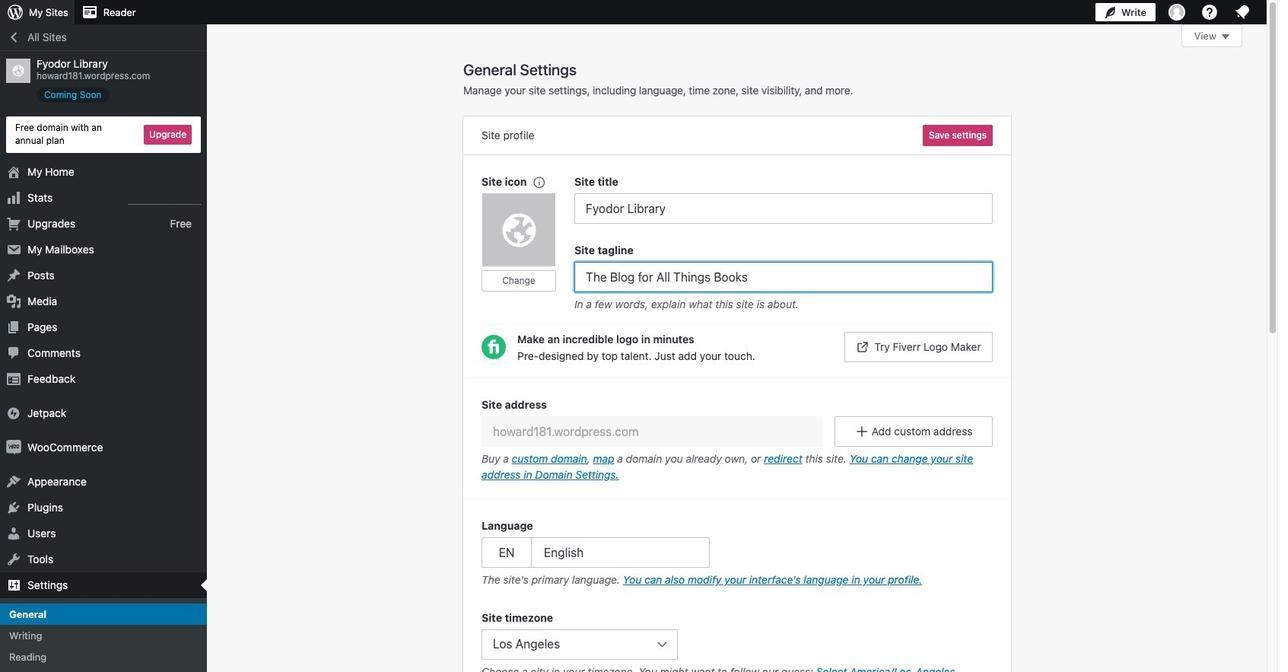 Task type: describe. For each thing, give the bounding box(es) containing it.
highest hourly views 0 image
[[129, 195, 201, 204]]

help image
[[1201, 3, 1219, 21]]

manage your notifications image
[[1234, 3, 1252, 21]]



Task type: locate. For each thing, give the bounding box(es) containing it.
None text field
[[575, 193, 993, 224]]

more information image
[[532, 175, 545, 188]]

1 img image from the top
[[6, 405, 21, 421]]

closed image
[[1222, 34, 1230, 40]]

fiverr small logo image
[[482, 335, 506, 359]]

my profile image
[[1169, 4, 1186, 21]]

1 vertical spatial img image
[[6, 440, 21, 455]]

2 img image from the top
[[6, 440, 21, 455]]

None text field
[[575, 262, 993, 292], [482, 416, 823, 447], [575, 262, 993, 292], [482, 416, 823, 447]]

group
[[482, 174, 575, 316], [575, 174, 993, 224], [575, 242, 993, 316], [464, 378, 1012, 499], [482, 518, 993, 591], [482, 610, 993, 672]]

0 vertical spatial img image
[[6, 405, 21, 421]]

img image
[[6, 405, 21, 421], [6, 440, 21, 455]]

main content
[[464, 24, 1243, 672]]



Task type: vqa. For each thing, say whether or not it's contained in the screenshot.
The Edit link
no



